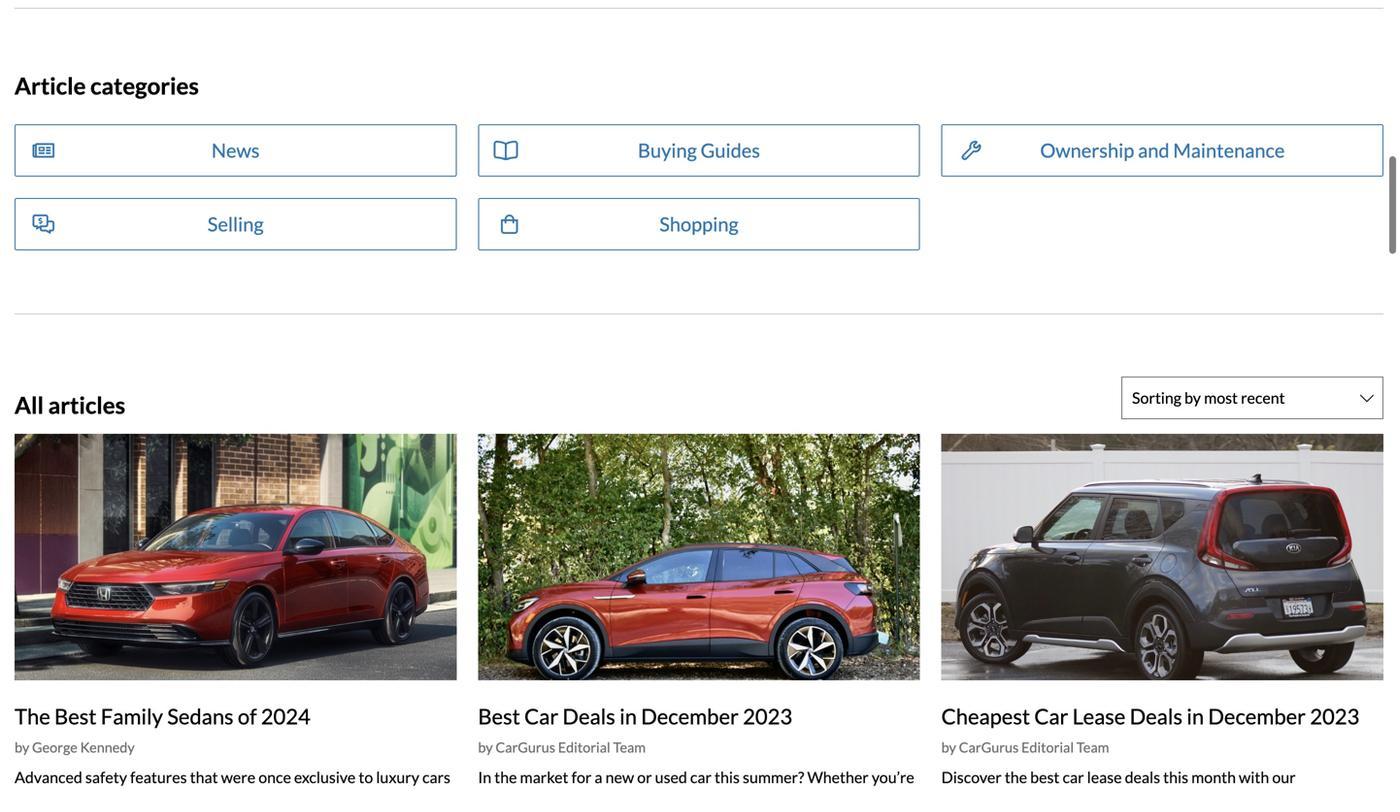 Task type: describe. For each thing, give the bounding box(es) containing it.
article
[[15, 72, 86, 100]]

month
[[1192, 768, 1236, 787]]

our
[[1273, 768, 1296, 787]]

lease
[[1087, 768, 1122, 787]]

the
[[15, 704, 50, 729]]

exclusive
[[294, 768, 356, 787]]

ownership
[[1040, 139, 1135, 162]]

1 2023 from the left
[[743, 704, 793, 729]]

cheapest
[[942, 704, 1030, 729]]

cheapest car lease deals in december 2023 link
[[942, 704, 1360, 729]]

cheapest car lease deals in december 2023 image
[[942, 434, 1384, 681]]

shopping
[[660, 212, 739, 236]]

2024
[[261, 704, 311, 729]]

selling
[[208, 212, 264, 236]]

by cargurus editorial team for best
[[478, 740, 646, 756]]

2 december from the left
[[1208, 704, 1306, 729]]

guides
[[701, 139, 760, 162]]

cars
[[422, 768, 451, 787]]

by for best car deals in december 2023
[[478, 740, 493, 756]]

newspaper image
[[33, 141, 54, 160]]

2 2023 from the left
[[1310, 704, 1360, 729]]

advanced safety features that were once exclusive to luxury cars
[[15, 768, 451, 790]]

book open image
[[494, 141, 518, 160]]

shopping bag image
[[501, 214, 518, 234]]

buying guides
[[638, 139, 760, 162]]

features
[[130, 768, 187, 787]]

the best family sedans of 2024 link
[[15, 704, 311, 729]]

or
[[637, 768, 652, 787]]

safety
[[85, 768, 127, 787]]

all
[[15, 391, 44, 419]]

best car deals in december 2023
[[478, 704, 793, 729]]

kennedy
[[80, 740, 135, 756]]

whether
[[807, 768, 869, 787]]

discover
[[942, 768, 1002, 787]]

wrench image
[[962, 141, 981, 160]]

ownership and maintenance link
[[942, 124, 1384, 177]]

to
[[359, 768, 373, 787]]

1 in from the left
[[620, 704, 637, 729]]

1 december from the left
[[641, 704, 739, 729]]

deals
[[1125, 768, 1161, 787]]

by for cheapest car lease deals in december 2023
[[942, 740, 956, 756]]

comments alt dollar image
[[33, 214, 54, 234]]

editorial for lease
[[1022, 740, 1074, 756]]

market
[[520, 768, 569, 787]]

all articles
[[15, 391, 125, 419]]

cargurus for best
[[496, 740, 555, 756]]

maintenance
[[1174, 139, 1285, 162]]

for
[[572, 768, 592, 787]]

best
[[1031, 768, 1060, 787]]

by for the best family sedans of 2024
[[15, 740, 29, 756]]



Task type: locate. For each thing, give the bounding box(es) containing it.
ownership and maintenance
[[1040, 139, 1285, 162]]

1 horizontal spatial car
[[1035, 704, 1069, 729]]

by cargurus editorial team for cheapest
[[942, 740, 1109, 756]]

december
[[641, 704, 739, 729], [1208, 704, 1306, 729]]

in the market for a new or used car this summer? whether you're
[[478, 768, 915, 790]]

1 editorial from the left
[[558, 740, 611, 756]]

0 horizontal spatial team
[[613, 740, 646, 756]]

categories
[[90, 72, 199, 100]]

team
[[613, 740, 646, 756], [1077, 740, 1109, 756]]

1 horizontal spatial cargurus
[[959, 740, 1019, 756]]

buying
[[638, 139, 697, 162]]

the right the in
[[495, 768, 517, 787]]

advanced
[[15, 768, 82, 787]]

team for lease
[[1077, 740, 1109, 756]]

1 the from the left
[[495, 768, 517, 787]]

1 horizontal spatial car
[[1063, 768, 1084, 787]]

1 car from the left
[[690, 768, 712, 787]]

you're
[[872, 768, 915, 787]]

car right best on the bottom of the page
[[1063, 768, 1084, 787]]

editorial up for
[[558, 740, 611, 756]]

with
[[1239, 768, 1270, 787]]

car for cheapest
[[1035, 704, 1069, 729]]

0 horizontal spatial by
[[15, 740, 29, 756]]

george
[[32, 740, 78, 756]]

summer?
[[743, 768, 804, 787]]

2 team from the left
[[1077, 740, 1109, 756]]

discover the best car lease deals this month with our
[[942, 768, 1373, 790]]

car inside discover the best car lease deals this month with our
[[1063, 768, 1084, 787]]

and
[[1138, 139, 1170, 162]]

in up new
[[620, 704, 637, 729]]

1 horizontal spatial this
[[1164, 768, 1189, 787]]

by cargurus editorial team up market
[[478, 740, 646, 756]]

by down the
[[15, 740, 29, 756]]

1 by from the left
[[15, 740, 29, 756]]

1 horizontal spatial by
[[478, 740, 493, 756]]

this inside discover the best car lease deals this month with our
[[1164, 768, 1189, 787]]

0 horizontal spatial this
[[715, 768, 740, 787]]

cargurus
[[496, 740, 555, 756], [959, 740, 1019, 756]]

car up market
[[524, 704, 559, 729]]

0 horizontal spatial by cargurus editorial team
[[478, 740, 646, 756]]

car inside "in the market for a new or used car this summer? whether you're"
[[690, 768, 712, 787]]

1 team from the left
[[613, 740, 646, 756]]

2023
[[743, 704, 793, 729], [1310, 704, 1360, 729]]

new
[[606, 768, 634, 787]]

that
[[190, 768, 218, 787]]

2 by from the left
[[478, 740, 493, 756]]

0 horizontal spatial editorial
[[558, 740, 611, 756]]

team for deals
[[613, 740, 646, 756]]

news link
[[15, 124, 457, 177]]

best
[[54, 704, 97, 729], [478, 704, 520, 729]]

the inside discover the best car lease deals this month with our
[[1005, 768, 1028, 787]]

1 car from the left
[[524, 704, 559, 729]]

2 best from the left
[[478, 704, 520, 729]]

3 by from the left
[[942, 740, 956, 756]]

best up by george kennedy
[[54, 704, 97, 729]]

car
[[524, 704, 559, 729], [1035, 704, 1069, 729]]

1 horizontal spatial deals
[[1130, 704, 1183, 729]]

0 horizontal spatial deals
[[563, 704, 616, 729]]

by up discover
[[942, 740, 956, 756]]

once
[[259, 768, 291, 787]]

best car deals in december 2023 image
[[478, 434, 920, 681]]

2 this from the left
[[1164, 768, 1189, 787]]

family
[[101, 704, 163, 729]]

car
[[690, 768, 712, 787], [1063, 768, 1084, 787]]

deals right lease
[[1130, 704, 1183, 729]]

1 cargurus from the left
[[496, 740, 555, 756]]

0 horizontal spatial in
[[620, 704, 637, 729]]

2 in from the left
[[1187, 704, 1204, 729]]

2 deals from the left
[[1130, 704, 1183, 729]]

1 this from the left
[[715, 768, 740, 787]]

this right deals
[[1164, 768, 1189, 787]]

2 the from the left
[[1005, 768, 1028, 787]]

1 horizontal spatial 2023
[[1310, 704, 1360, 729]]

in up the month in the right bottom of the page
[[1187, 704, 1204, 729]]

december up "with" at right bottom
[[1208, 704, 1306, 729]]

the
[[495, 768, 517, 787], [1005, 768, 1028, 787]]

december up "in the market for a new or used car this summer? whether you're"
[[641, 704, 739, 729]]

best car deals in december 2023 link
[[478, 704, 793, 729]]

article categories
[[15, 72, 199, 100]]

1 horizontal spatial december
[[1208, 704, 1306, 729]]

team up new
[[613, 740, 646, 756]]

by cargurus editorial team up best on the bottom of the page
[[942, 740, 1109, 756]]

0 horizontal spatial car
[[690, 768, 712, 787]]

2 car from the left
[[1063, 768, 1084, 787]]

luxury
[[376, 768, 419, 787]]

the for best
[[495, 768, 517, 787]]

cheapest car lease deals in december 2023
[[942, 704, 1360, 729]]

editorial for deals
[[558, 740, 611, 756]]

0 horizontal spatial car
[[524, 704, 559, 729]]

deals up for
[[563, 704, 616, 729]]

car left lease
[[1035, 704, 1069, 729]]

0 horizontal spatial best
[[54, 704, 97, 729]]

2 car from the left
[[1035, 704, 1069, 729]]

by cargurus editorial team
[[478, 740, 646, 756], [942, 740, 1109, 756]]

car right used
[[690, 768, 712, 787]]

2 by cargurus editorial team from the left
[[942, 740, 1109, 756]]

1 horizontal spatial the
[[1005, 768, 1028, 787]]

the best family sedans of 2024
[[15, 704, 311, 729]]

1 horizontal spatial editorial
[[1022, 740, 1074, 756]]

the inside "in the market for a new or used car this summer? whether you're"
[[495, 768, 517, 787]]

by up the in
[[478, 740, 493, 756]]

1 deals from the left
[[563, 704, 616, 729]]

deals
[[563, 704, 616, 729], [1130, 704, 1183, 729]]

0 horizontal spatial the
[[495, 768, 517, 787]]

cargurus down cheapest
[[959, 740, 1019, 756]]

this inside "in the market for a new or used car this summer? whether you're"
[[715, 768, 740, 787]]

editorial up best on the bottom of the page
[[1022, 740, 1074, 756]]

in
[[620, 704, 637, 729], [1187, 704, 1204, 729]]

a
[[595, 768, 603, 787]]

editorial
[[558, 740, 611, 756], [1022, 740, 1074, 756]]

cargurus for cheapest
[[959, 740, 1019, 756]]

the for cheapest
[[1005, 768, 1028, 787]]

sedans
[[167, 704, 234, 729]]

team down lease
[[1077, 740, 1109, 756]]

1 horizontal spatial in
[[1187, 704, 1204, 729]]

used
[[655, 768, 687, 787]]

0 horizontal spatial 2023
[[743, 704, 793, 729]]

articles
[[48, 391, 125, 419]]

chevron down image
[[1361, 390, 1374, 406]]

of
[[238, 704, 257, 729]]

1 horizontal spatial team
[[1077, 740, 1109, 756]]

buying guides link
[[478, 124, 920, 177]]

cargurus up market
[[496, 740, 555, 756]]

0 horizontal spatial december
[[641, 704, 739, 729]]

car for best
[[524, 704, 559, 729]]

1 horizontal spatial by cargurus editorial team
[[942, 740, 1109, 756]]

1 horizontal spatial best
[[478, 704, 520, 729]]

1 best from the left
[[54, 704, 97, 729]]

2 horizontal spatial by
[[942, 740, 956, 756]]

news
[[212, 139, 260, 162]]

shopping link
[[478, 198, 920, 250]]

the left best on the bottom of the page
[[1005, 768, 1028, 787]]

the best family sedans of 2024 image
[[15, 434, 457, 681]]

selling link
[[15, 198, 457, 250]]

2 cargurus from the left
[[959, 740, 1019, 756]]

best up the in
[[478, 704, 520, 729]]

0 horizontal spatial cargurus
[[496, 740, 555, 756]]

were
[[221, 768, 256, 787]]

lease
[[1073, 704, 1126, 729]]

by george kennedy
[[15, 740, 135, 756]]

this left summer?
[[715, 768, 740, 787]]

in
[[478, 768, 492, 787]]

this
[[715, 768, 740, 787], [1164, 768, 1189, 787]]

by
[[15, 740, 29, 756], [478, 740, 493, 756], [942, 740, 956, 756]]

1 by cargurus editorial team from the left
[[478, 740, 646, 756]]

2 editorial from the left
[[1022, 740, 1074, 756]]



Task type: vqa. For each thing, say whether or not it's contained in the screenshot.


